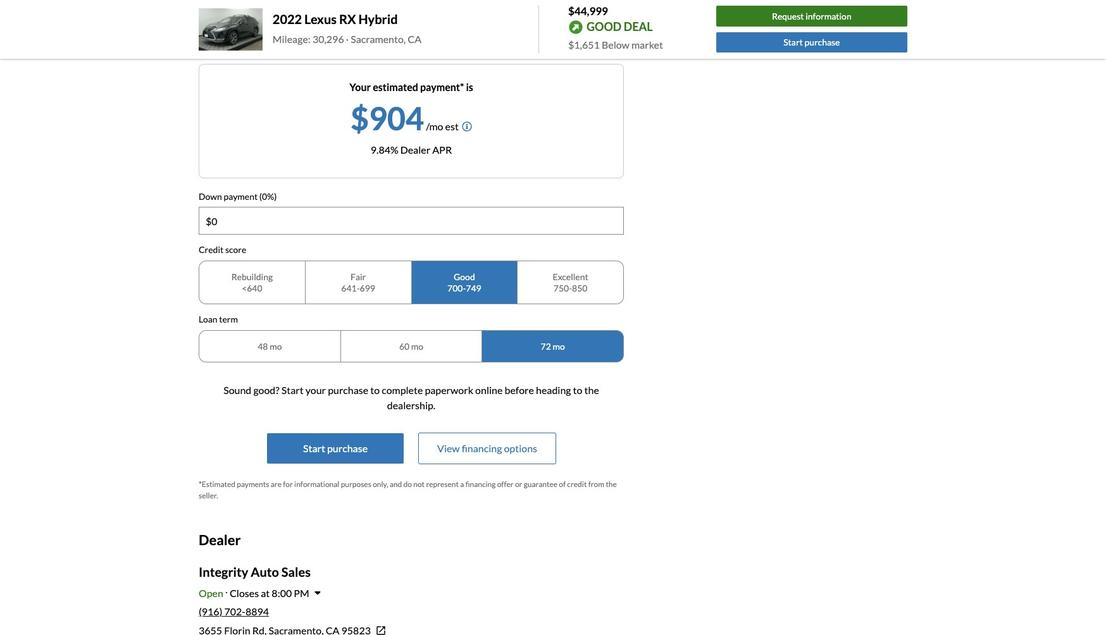Task type: locate. For each thing, give the bounding box(es) containing it.
rx
[[339, 12, 356, 27]]

1 vertical spatial purchase
[[328, 384, 368, 396]]

(916) 702-8894
[[199, 606, 269, 618]]

0 vertical spatial the
[[584, 384, 599, 396]]

9.84%
[[371, 143, 398, 155]]

mo right 48
[[270, 341, 282, 352]]

2 vertical spatial start
[[303, 443, 325, 455]]

lexus
[[304, 12, 337, 27]]

hybrid
[[358, 12, 398, 27]]

to left complete
[[370, 384, 380, 396]]

rebuilding
[[231, 272, 273, 282]]

1 horizontal spatial the
[[606, 480, 617, 489]]

0 horizontal spatial the
[[584, 384, 599, 396]]

2 mo from the left
[[411, 341, 423, 352]]

start purchase button up informational
[[267, 434, 404, 464]]

mo
[[270, 341, 282, 352], [411, 341, 423, 352], [553, 341, 565, 352]]

1 vertical spatial start
[[281, 384, 304, 396]]

start left your
[[281, 384, 304, 396]]

credit
[[199, 245, 224, 255]]

1 vertical spatial start purchase
[[303, 443, 368, 455]]

0 horizontal spatial to
[[370, 384, 380, 396]]

seller.
[[199, 491, 218, 501]]

start purchase down request information button
[[784, 37, 840, 48]]

$44,999
[[568, 4, 608, 18]]

0 horizontal spatial start purchase
[[303, 443, 368, 455]]

auto
[[251, 564, 279, 580]]

(0%)
[[259, 191, 277, 202]]

0 vertical spatial financing
[[256, 31, 313, 48]]

2 horizontal spatial mo
[[553, 341, 565, 352]]

the right heading
[[584, 384, 599, 396]]

0 horizontal spatial dealer
[[199, 532, 241, 549]]

1 horizontal spatial mo
[[411, 341, 423, 352]]

closes
[[230, 587, 259, 599]]

start purchase up informational
[[303, 443, 368, 455]]

mo right 72
[[553, 341, 565, 352]]

request information
[[772, 11, 852, 21]]

2 vertical spatial purchase
[[327, 443, 368, 455]]

sacramento,
[[351, 33, 406, 45]]

start up informational
[[303, 443, 325, 455]]

credit score
[[199, 245, 246, 255]]

dealer left apr
[[400, 143, 430, 155]]

the
[[584, 384, 599, 396], [606, 480, 617, 489]]

financing right a
[[466, 480, 496, 489]]

score
[[225, 245, 246, 255]]

0 vertical spatial start purchase
[[784, 37, 840, 48]]

mo right the 60
[[411, 341, 423, 352]]

0 vertical spatial start purchase button
[[716, 32, 907, 53]]

complete
[[382, 384, 423, 396]]

information
[[806, 11, 852, 21]]

rebuilding <640
[[231, 272, 273, 293]]

2 vertical spatial financing
[[466, 480, 496, 489]]

your
[[349, 81, 371, 93]]

payment
[[224, 191, 258, 202]]

2 to from the left
[[573, 384, 582, 396]]

1 mo from the left
[[270, 341, 282, 352]]

(916)
[[199, 606, 222, 618]]

financing
[[256, 31, 313, 48], [462, 443, 502, 455], [466, 480, 496, 489]]

to right heading
[[573, 384, 582, 396]]

credit
[[567, 480, 587, 489]]

0 horizontal spatial mo
[[270, 341, 282, 352]]

8894
[[245, 606, 269, 618]]

start inside sound good? start your purchase to complete paperwork online before heading to the dealership.
[[281, 384, 304, 396]]

financing for estimate
[[256, 31, 313, 48]]

dealer up the integrity
[[199, 532, 241, 549]]

$904 /mo est
[[351, 99, 459, 137]]

good?
[[253, 384, 280, 396]]

0 vertical spatial start
[[784, 37, 803, 48]]

purchase down information in the right top of the page
[[805, 37, 840, 48]]

30,296
[[313, 33, 344, 45]]

60 mo
[[399, 341, 423, 352]]

1 vertical spatial the
[[606, 480, 617, 489]]

sound good? start your purchase to complete paperwork online before heading to the dealership.
[[224, 384, 599, 412]]

<640
[[242, 283, 262, 293]]

fair 641-699
[[341, 272, 375, 293]]

1 vertical spatial financing
[[462, 443, 502, 455]]

700-
[[447, 283, 466, 293]]

72
[[541, 341, 551, 352]]

start down request at the top
[[784, 37, 803, 48]]

dealership.
[[387, 400, 436, 412]]

dealer
[[400, 143, 430, 155], [199, 532, 241, 549]]

financing right "view"
[[462, 443, 502, 455]]

loan
[[199, 314, 217, 325]]

the right from
[[606, 480, 617, 489]]

Down payment (0%) text field
[[199, 208, 623, 234]]

1 horizontal spatial start purchase
[[784, 37, 840, 48]]

purchase right your
[[328, 384, 368, 396]]

info circle image
[[462, 121, 472, 131]]

loan term
[[199, 314, 238, 325]]

3 mo from the left
[[553, 341, 565, 352]]

1 horizontal spatial to
[[573, 384, 582, 396]]

for
[[283, 480, 293, 489]]

start purchase button
[[716, 32, 907, 53], [267, 434, 404, 464]]

financing inside button
[[462, 443, 502, 455]]

guarantee
[[524, 480, 558, 489]]

fair
[[351, 272, 366, 282]]

850
[[572, 283, 588, 293]]

start purchase button down request information button
[[716, 32, 907, 53]]

0 vertical spatial dealer
[[400, 143, 430, 155]]

before
[[505, 384, 534, 396]]

·
[[346, 33, 349, 45]]

estimated
[[373, 81, 418, 93]]

heading
[[536, 384, 571, 396]]

1 vertical spatial start purchase button
[[267, 434, 404, 464]]

purchase up purposes
[[327, 443, 368, 455]]

offer
[[497, 480, 514, 489]]

$904
[[351, 99, 424, 137]]

1 vertical spatial dealer
[[199, 532, 241, 549]]

/mo
[[426, 120, 443, 132]]

sales
[[281, 564, 311, 580]]

caret down image
[[314, 588, 321, 598]]

view financing options
[[437, 443, 537, 455]]

1 to from the left
[[370, 384, 380, 396]]

from
[[588, 480, 604, 489]]

at
[[261, 587, 270, 599]]

to
[[370, 384, 380, 396], [573, 384, 582, 396]]

0 vertical spatial purchase
[[805, 37, 840, 48]]

1 horizontal spatial dealer
[[400, 143, 430, 155]]

start purchase
[[784, 37, 840, 48], [303, 443, 368, 455]]

paperwork
[[425, 384, 473, 396]]

financing down 2022
[[256, 31, 313, 48]]

excellent
[[553, 272, 588, 282]]

or
[[515, 480, 522, 489]]



Task type: describe. For each thing, give the bounding box(es) containing it.
0 horizontal spatial start purchase button
[[267, 434, 404, 464]]

72 mo
[[541, 341, 565, 352]]

$1,651
[[568, 38, 600, 50]]

the inside the "*estimated payments are for informational purposes only, and do not represent a financing offer or guarantee of credit from the seller."
[[606, 480, 617, 489]]

integrity
[[199, 564, 248, 580]]

only,
[[373, 480, 388, 489]]

2022 lexus rx hybrid mileage: 30,296 · sacramento, ca
[[273, 12, 422, 45]]

down
[[199, 191, 222, 202]]

represent
[[426, 480, 459, 489]]

mo for 72 mo
[[553, 341, 565, 352]]

not
[[413, 480, 425, 489]]

good
[[454, 272, 475, 282]]

request
[[772, 11, 804, 21]]

open
[[199, 587, 223, 599]]

48 mo
[[258, 341, 282, 352]]

view financing options button
[[419, 434, 556, 464]]

mo for 60 mo
[[411, 341, 423, 352]]

the inside sound good? start your purchase to complete paperwork online before heading to the dealership.
[[584, 384, 599, 396]]

and
[[390, 480, 402, 489]]

mileage:
[[273, 33, 311, 45]]

60
[[399, 341, 410, 352]]

down payment (0%)
[[199, 191, 277, 202]]

excellent 750-850
[[553, 272, 588, 293]]

integrity auto sales link
[[199, 564, 311, 580]]

*estimated payments are for informational purposes only, and do not represent a financing offer or guarantee of credit from the seller.
[[199, 480, 617, 501]]

payments
[[237, 480, 269, 489]]

estimate financing
[[199, 31, 313, 48]]

(916) 702-8894 link
[[199, 606, 269, 618]]

est
[[445, 120, 459, 132]]

2022 lexus rx hybrid image
[[199, 5, 262, 53]]

integrity auto sales
[[199, 564, 311, 580]]

deal
[[624, 19, 653, 33]]

mo for 48 mo
[[270, 341, 282, 352]]

purposes
[[341, 480, 371, 489]]

*estimated
[[199, 480, 235, 489]]

request information button
[[716, 6, 907, 26]]

below
[[602, 38, 630, 50]]

purchase inside sound good? start your purchase to complete paperwork online before heading to the dealership.
[[328, 384, 368, 396]]

8:00
[[272, 587, 292, 599]]

good deal
[[587, 19, 653, 33]]

online
[[475, 384, 503, 396]]

market
[[632, 38, 663, 50]]

641-
[[341, 283, 360, 293]]

2022
[[273, 12, 302, 27]]

apr
[[432, 143, 452, 155]]

$1,651 below market
[[568, 38, 663, 50]]

750-
[[554, 283, 572, 293]]

pm
[[294, 587, 309, 599]]

sound
[[224, 384, 251, 396]]

good
[[587, 19, 622, 33]]

your
[[306, 384, 326, 396]]

of
[[559, 480, 566, 489]]

financing for view
[[462, 443, 502, 455]]

48
[[258, 341, 268, 352]]

a
[[460, 480, 464, 489]]

699
[[360, 283, 375, 293]]

702-
[[224, 606, 245, 618]]

749
[[466, 283, 481, 293]]

ca
[[408, 33, 422, 45]]

term
[[219, 314, 238, 325]]

good 700-749
[[447, 272, 481, 293]]

open closes at 8:00 pm
[[199, 587, 309, 599]]

are
[[271, 480, 282, 489]]

financing inside the "*estimated payments are for informational purposes only, and do not represent a financing offer or guarantee of credit from the seller."
[[466, 480, 496, 489]]

is
[[466, 81, 473, 93]]

options
[[504, 443, 537, 455]]

estimate
[[199, 31, 254, 48]]

your estimated payment* is
[[349, 81, 473, 93]]

view
[[437, 443, 460, 455]]

1 horizontal spatial start purchase button
[[716, 32, 907, 53]]

payment*
[[420, 81, 464, 93]]



Task type: vqa. For each thing, say whether or not it's contained in the screenshot.


